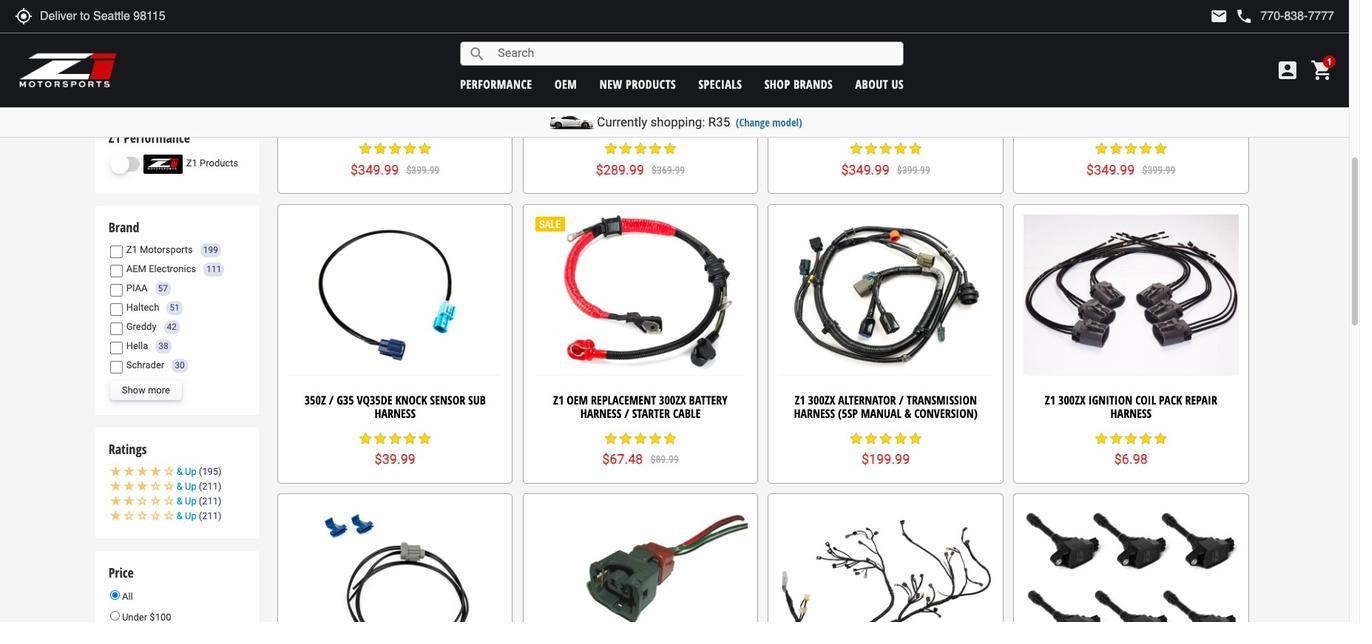 Task type: vqa. For each thing, say whether or not it's contained in the screenshot.
the leftmost (18)
no



Task type: locate. For each thing, give the bounding box(es) containing it.
energy
[[385, 103, 421, 119], [911, 103, 946, 119], [1156, 103, 1192, 119]]

300zx inside z1 300zx ignition coil pack repair harness
[[1059, 392, 1086, 409]]

1 harness from the left
[[375, 405, 416, 422]]

specials link
[[699, 76, 742, 92]]

2 & up 211 from the top
[[177, 496, 218, 507]]

energy for z1 350z / g35 vq35de high-energy ignition coil pack - set of 6
[[911, 103, 946, 119]]

star star star star star $67.48 $89.99
[[602, 431, 679, 467]]

harness inside z1 300zx ignition coil pack repair harness
[[1111, 405, 1152, 422]]

/ inside the z1 350z / g35 vq35de high-energy ignition coil pack - set of 6
[[817, 103, 822, 119]]

4 up from the top
[[185, 511, 197, 522]]

z1 350z / g35 vq35hr high-energy ignition coil pack - set of 6
[[1024, 103, 1239, 132]]

3 6 from the left
[[1173, 116, 1179, 132]]

star star star star star $289.99 $369.99
[[596, 142, 685, 177]]

0 horizontal spatial set
[[393, 116, 408, 132]]

1 horizontal spatial high-
[[883, 103, 911, 119]]

set
[[393, 116, 408, 132], [895, 116, 910, 132], [1141, 116, 1156, 132]]

$349.99 down the z1 350z / g35 vq35hr high-energy ignition coil pack - set of 6
[[1087, 162, 1135, 177]]

195
[[202, 466, 218, 477]]

show more button
[[110, 381, 182, 400]]

1 horizontal spatial set
[[895, 116, 910, 132]]

z1 inside z1 oem replacement 300zx battery harness / starter cable
[[553, 392, 564, 409]]

z1 motorsports
[[126, 244, 193, 256]]

infiniti g37 coupe sedan convertible v36 cv36 hv36 skyline 2008 2009 2010 2011 2012 2013 3.7l vq37vhr z1 motorsports image
[[126, 20, 185, 39]]

2 300zx from the left
[[808, 392, 835, 409]]

$6.98
[[1115, 452, 1148, 467]]

high- for z1 350z / g35 vq35hr high-energy ignition coil pack - set of 6
[[1129, 103, 1156, 119]]

2 star star star star star $349.99 $399.99 from the left
[[841, 142, 931, 177]]

2 $399.99 from the left
[[897, 164, 931, 176]]

z1 inside z1 300zx alternator / transmission harness (5sp manual & conversion)
[[795, 392, 805, 409]]

high-
[[358, 103, 385, 119], [883, 103, 911, 119], [1129, 103, 1156, 119]]

3 of from the left
[[1159, 116, 1170, 132]]

shopping_cart link
[[1307, 58, 1335, 82]]

- inside z1 vq37vhr high-energy ignition coil pack - set of 6
[[386, 116, 390, 132]]

energy inside the z1 350z / g35 vq35hr high-energy ignition coil pack - set of 6
[[1156, 103, 1192, 119]]

6 inside the z1 350z / g35 vq35de high-energy ignition coil pack - set of 6
[[928, 116, 933, 132]]

energy for z1 350z / g35 vq35hr high-energy ignition coil pack - set of 6
[[1156, 103, 1192, 119]]

high- right vq37vhr
[[358, 103, 385, 119]]

$399.99 down the z1 350z / g35 vq35de high-energy ignition coil pack - set of 6
[[897, 164, 931, 176]]

1 6 from the left
[[425, 116, 431, 132]]

specials
[[699, 76, 742, 92]]

g35 left vq35hr in the top right of the page
[[1070, 103, 1087, 119]]

0 horizontal spatial $349.99
[[351, 162, 399, 177]]

high- inside z1 vq37vhr high-energy ignition coil pack - set of 6
[[358, 103, 385, 119]]

$349.99 down the z1 350z / g35 vq35de high-energy ignition coil pack - set of 6
[[841, 162, 890, 177]]

1 horizontal spatial energy
[[911, 103, 946, 119]]

z1 inside the z1 350z / g35 vq35hr high-energy ignition coil pack - set of 6
[[1024, 103, 1035, 119]]

2 set from the left
[[895, 116, 910, 132]]

$349.99
[[351, 162, 399, 177], [841, 162, 890, 177], [1087, 162, 1135, 177]]

3 high- from the left
[[1129, 103, 1156, 119]]

z1 for z1 vq37vhr high-energy ignition coil pack - set of 6
[[299, 103, 310, 119]]

high- inside the z1 350z / g35 vq35de high-energy ignition coil pack - set of 6
[[883, 103, 911, 119]]

brand
[[109, 219, 139, 236]]

set right vq35hr in the top right of the page
[[1141, 116, 1156, 132]]

0 horizontal spatial star star star star star $349.99 $399.99
[[351, 142, 440, 177]]

g35 left knock on the bottom of page
[[337, 392, 354, 409]]

1 - from the left
[[386, 116, 390, 132]]

set for z1 350z / g35 vq35hr high-energy ignition coil pack - set of 6
[[1141, 116, 1156, 132]]

set down us
[[895, 116, 910, 132]]

set inside the z1 350z / g35 vq35de high-energy ignition coil pack - set of 6
[[895, 116, 910, 132]]

1 vertical spatial 211
[[202, 496, 218, 507]]

pack inside the z1 350z / g35 vq35de high-energy ignition coil pack - set of 6
[[862, 116, 886, 132]]

2 6 from the left
[[928, 116, 933, 132]]

$289.99
[[596, 162, 644, 177]]

211
[[202, 481, 218, 492], [202, 496, 218, 507], [202, 511, 218, 522]]

1 star star star star star $349.99 $399.99 from the left
[[351, 142, 440, 177]]

z1 for z1 motorsports
[[126, 244, 137, 256]]

harness left (5sp
[[794, 405, 835, 422]]

coil inside z1 vq37vhr high-energy ignition coil pack - set of 6
[[471, 103, 491, 119]]

high- for z1 350z / g35 vq35de high-energy ignition coil pack - set of 6
[[883, 103, 911, 119]]

brands
[[794, 76, 833, 92]]

1 horizontal spatial star star star star star $349.99 $399.99
[[841, 142, 931, 177]]

currently shopping: r35 (change model)
[[597, 115, 802, 129]]

sensor
[[430, 392, 465, 409]]

2 horizontal spatial of
[[1159, 116, 1170, 132]]

search
[[468, 45, 486, 63]]

1 $399.99 from the left
[[406, 164, 440, 176]]

motorsports
[[552, 103, 620, 119], [140, 244, 193, 256]]

3 up from the top
[[185, 496, 197, 507]]

currently
[[597, 115, 648, 129]]

2 horizontal spatial set
[[1141, 116, 1156, 132]]

of inside the z1 350z / g35 vq35hr high-energy ignition coil pack - set of 6
[[1159, 116, 1170, 132]]

& inside z1 300zx alternator / transmission harness (5sp manual & conversion)
[[905, 405, 912, 422]]

1 vertical spatial motorsports
[[140, 244, 193, 256]]

harness up 'star star star star star $6.98'
[[1111, 405, 1152, 422]]

greddy
[[126, 321, 157, 333]]

harness inside z1 oem replacement 300zx battery harness / starter cable
[[581, 405, 622, 422]]

2 high- from the left
[[883, 103, 911, 119]]

oem left replacement
[[567, 392, 588, 409]]

z1 inside z1 300zx ignition coil pack repair harness
[[1045, 392, 1056, 409]]

2 harness from the left
[[581, 405, 622, 422]]

2 up from the top
[[185, 481, 197, 492]]

1 vertical spatial oem
[[567, 392, 588, 409]]

$399.99 for vq35hr
[[1143, 164, 1176, 176]]

us
[[892, 76, 904, 92]]

1 vertical spatial & up 211
[[177, 496, 218, 507]]

1 horizontal spatial 6
[[928, 116, 933, 132]]

energy inside the z1 350z / g35 vq35de high-energy ignition coil pack - set of 6
[[911, 103, 946, 119]]

0 horizontal spatial vq35de
[[357, 392, 392, 409]]

z1 products
[[186, 158, 238, 169]]

battery
[[689, 392, 728, 409]]

harness inside z1 300zx alternator / transmission harness (5sp manual & conversion)
[[794, 405, 835, 422]]

- for z1 350z / g35 vq35hr high-energy ignition coil pack - set of 6
[[1134, 116, 1138, 132]]

350z
[[623, 103, 644, 119], [793, 103, 814, 119], [1038, 103, 1059, 119], [305, 392, 326, 409]]

None checkbox
[[110, 265, 123, 278], [110, 284, 123, 297], [110, 342, 123, 355], [110, 361, 123, 374], [110, 265, 123, 278], [110, 284, 123, 297], [110, 342, 123, 355], [110, 361, 123, 374]]

pack inside the z1 350z / g35 vq35hr high-energy ignition coil pack - set of 6
[[1108, 116, 1131, 132]]

motorsports up 'aem electronics'
[[140, 244, 193, 256]]

2 horizontal spatial 6
[[1173, 116, 1179, 132]]

- down us
[[888, 116, 892, 132]]

z1 300zx alternator / transmission harness (5sp manual & conversion)
[[794, 392, 978, 422]]

1 energy from the left
[[385, 103, 421, 119]]

0 horizontal spatial high-
[[358, 103, 385, 119]]

$369.99
[[652, 164, 685, 176]]

350z inside the z1 350z / g35 vq35hr high-energy ignition coil pack - set of 6
[[1038, 103, 1059, 119]]

all
[[120, 591, 133, 603]]

g35
[[655, 103, 672, 119], [825, 103, 842, 119], [1070, 103, 1087, 119], [337, 392, 354, 409]]

2 energy from the left
[[911, 103, 946, 119]]

3 harness from the left
[[794, 405, 835, 422]]

0 horizontal spatial $399.99
[[406, 164, 440, 176]]

vq35de left 75mm
[[675, 103, 710, 119]]

- inside the z1 350z / g35 vq35hr high-energy ignition coil pack - set of 6
[[1134, 116, 1138, 132]]

2 horizontal spatial high-
[[1129, 103, 1156, 119]]

6 for z1 350z / g35 vq35de high-energy ignition coil pack - set of 6
[[928, 116, 933, 132]]

300zx inside z1 300zx alternator / transmission harness (5sp manual & conversion)
[[808, 392, 835, 409]]

r35
[[709, 115, 730, 129]]

3 set from the left
[[1141, 116, 1156, 132]]

2 - from the left
[[888, 116, 892, 132]]

3 energy from the left
[[1156, 103, 1192, 119]]

1 horizontal spatial -
[[888, 116, 892, 132]]

high- right vq35hr in the top right of the page
[[1129, 103, 1156, 119]]

motorsports for z1 motorsports
[[140, 244, 193, 256]]

harness
[[375, 405, 416, 422], [581, 405, 622, 422], [794, 405, 835, 422], [1111, 405, 1152, 422]]

coil
[[471, 103, 491, 119], [839, 116, 859, 132], [1084, 116, 1105, 132], [1136, 392, 1156, 409]]

1 horizontal spatial $399.99
[[897, 164, 931, 176]]

g35 inside 350z / g35 vq35de knock sensor sub harness
[[337, 392, 354, 409]]

/ inside z1 300zx alternator / transmission harness (5sp manual & conversion)
[[899, 392, 904, 409]]

model)
[[773, 115, 802, 129]]

$349.99 down z1 vq37vhr high-energy ignition coil pack - set of 6
[[351, 162, 399, 177]]

2 vertical spatial 211
[[202, 511, 218, 522]]

coil inside the z1 350z / g35 vq35hr high-energy ignition coil pack - set of 6
[[1084, 116, 1105, 132]]

- right vq35hr in the top right of the page
[[1134, 116, 1138, 132]]

- for z1 350z / g35 vq35de high-energy ignition coil pack - set of 6
[[888, 116, 892, 132]]

2 horizontal spatial $349.99
[[1087, 162, 1135, 177]]

star star star star star $349.99 $399.99 down the z1 350z / g35 vq35hr high-energy ignition coil pack - set of 6
[[1087, 142, 1176, 177]]

star star star star star $349.99 $399.99 for ignition
[[351, 142, 440, 177]]

1 up from the top
[[185, 466, 197, 477]]

0 vertical spatial motorsports
[[552, 103, 620, 119]]

2 horizontal spatial 300zx
[[1059, 392, 1086, 409]]

star star star star star $349.99 $399.99 down z1 vq37vhr high-energy ignition coil pack - set of 6
[[351, 142, 440, 177]]

$399.99
[[406, 164, 440, 176], [897, 164, 931, 176], [1143, 164, 1176, 176]]

g35 down the products
[[655, 103, 672, 119]]

of inside z1 vq37vhr high-energy ignition coil pack - set of 6
[[411, 116, 422, 132]]

z1 inside z1 vq37vhr high-energy ignition coil pack - set of 6
[[299, 103, 310, 119]]

2 horizontal spatial vq35de
[[845, 103, 881, 119]]

Search search field
[[486, 42, 904, 65]]

- right vq37vhr
[[386, 116, 390, 132]]

None radio
[[110, 591, 120, 600]]

conversion)
[[915, 405, 978, 422]]

1 horizontal spatial motorsports
[[552, 103, 620, 119]]

1 horizontal spatial 300zx
[[808, 392, 835, 409]]

g35 inside the z1 350z / g35 vq35de high-energy ignition coil pack - set of 6
[[825, 103, 842, 119]]

of inside the z1 350z / g35 vq35de high-energy ignition coil pack - set of 6
[[913, 116, 925, 132]]

0 horizontal spatial -
[[386, 116, 390, 132]]

1 $349.99 from the left
[[351, 162, 399, 177]]

300zx
[[659, 392, 686, 409], [808, 392, 835, 409], [1059, 392, 1086, 409]]

vq35de left knock on the bottom of page
[[357, 392, 392, 409]]

ignition inside the z1 350z / g35 vq35hr high-energy ignition coil pack - set of 6
[[1195, 103, 1239, 119]]

1 of from the left
[[411, 116, 422, 132]]

high- down us
[[883, 103, 911, 119]]

$89.99
[[651, 454, 679, 465]]

0 horizontal spatial 300zx
[[659, 392, 686, 409]]

z1 motorsports 350z / g35 vq35de 75mm throttle body kit
[[538, 103, 743, 132]]

ignition inside the z1 350z / g35 vq35de high-energy ignition coil pack - set of 6
[[949, 103, 993, 119]]

oem
[[555, 76, 577, 92], [567, 392, 588, 409]]

None checkbox
[[110, 2, 123, 14], [110, 25, 123, 37], [110, 48, 123, 60], [110, 246, 123, 258], [110, 303, 123, 316], [110, 323, 123, 335], [110, 2, 123, 14], [110, 25, 123, 37], [110, 48, 123, 60], [110, 246, 123, 258], [110, 303, 123, 316], [110, 323, 123, 335]]

None radio
[[110, 611, 120, 621]]

set inside the z1 350z / g35 vq35hr high-energy ignition coil pack - set of 6
[[1141, 116, 1156, 132]]

-
[[386, 116, 390, 132], [888, 116, 892, 132], [1134, 116, 1138, 132]]

harness left starter
[[581, 405, 622, 422]]

vq35de
[[675, 103, 710, 119], [845, 103, 881, 119], [357, 392, 392, 409]]

z1 for z1 300zx alternator / transmission harness (5sp manual & conversion)
[[795, 392, 805, 409]]

set right vq37vhr
[[393, 116, 408, 132]]

1 300zx from the left
[[659, 392, 686, 409]]

6
[[425, 116, 431, 132], [928, 116, 933, 132], [1173, 116, 1179, 132]]

0 horizontal spatial motorsports
[[140, 244, 193, 256]]

about us
[[856, 76, 904, 92]]

- inside the z1 350z / g35 vq35de high-energy ignition coil pack - set of 6
[[888, 116, 892, 132]]

2 of from the left
[[913, 116, 925, 132]]

high- inside the z1 350z / g35 vq35hr high-energy ignition coil pack - set of 6
[[1129, 103, 1156, 119]]

6 for z1 350z / g35 vq35hr high-energy ignition coil pack - set of 6
[[1173, 116, 1179, 132]]

transmission
[[907, 392, 977, 409]]

up
[[185, 466, 197, 477], [185, 481, 197, 492], [185, 496, 197, 507], [185, 511, 197, 522]]

harness up star star star star star $39.99
[[375, 405, 416, 422]]

1 horizontal spatial of
[[913, 116, 925, 132]]

z1 motorsports logo image
[[18, 52, 118, 89]]

2 vertical spatial & up 211
[[177, 511, 218, 522]]

phone link
[[1236, 7, 1335, 25]]

1 set from the left
[[393, 116, 408, 132]]

motorsports down 'oem' link
[[552, 103, 620, 119]]

g35 down brands at the right
[[825, 103, 842, 119]]

6 inside the z1 350z / g35 vq35hr high-energy ignition coil pack - set of 6
[[1173, 116, 1179, 132]]

0 vertical spatial & up 211
[[177, 481, 218, 492]]

3 $399.99 from the left
[[1143, 164, 1176, 176]]

& up 211
[[177, 481, 218, 492], [177, 496, 218, 507], [177, 511, 218, 522]]

2 $349.99 from the left
[[841, 162, 890, 177]]

1 high- from the left
[[358, 103, 385, 119]]

4 harness from the left
[[1111, 405, 1152, 422]]

0 horizontal spatial 6
[[425, 116, 431, 132]]

mail phone
[[1211, 7, 1254, 25]]

3 300zx from the left
[[1059, 392, 1086, 409]]

set inside z1 vq37vhr high-energy ignition coil pack - set of 6
[[393, 116, 408, 132]]

1 horizontal spatial $349.99
[[841, 162, 890, 177]]

2 horizontal spatial $399.99
[[1143, 164, 1176, 176]]

motorsports inside z1 motorsports 350z / g35 vq35de 75mm throttle body kit
[[552, 103, 620, 119]]

z1 oem replacement 300zx battery harness / starter cable
[[553, 392, 728, 422]]

2 horizontal spatial -
[[1134, 116, 1138, 132]]

star star star star star $349.99 $399.99 down the z1 350z / g35 vq35de high-energy ignition coil pack - set of 6
[[841, 142, 931, 177]]

0 horizontal spatial energy
[[385, 103, 421, 119]]

3 $349.99 from the left
[[1087, 162, 1135, 177]]

(change model) link
[[736, 115, 802, 129]]

1 horizontal spatial vq35de
[[675, 103, 710, 119]]

3 star star star star star $349.99 $399.99 from the left
[[1087, 142, 1176, 177]]

z1 inside z1 motorsports 350z / g35 vq35de 75mm throttle body kit
[[538, 103, 549, 119]]

star star star star star $39.99
[[358, 431, 432, 467]]

$399.99 down the z1 350z / g35 vq35hr high-energy ignition coil pack - set of 6
[[1143, 164, 1176, 176]]

3 - from the left
[[1134, 116, 1138, 132]]

about us link
[[856, 76, 904, 92]]

oem left new
[[555, 76, 577, 92]]

0 vertical spatial 211
[[202, 481, 218, 492]]

2 horizontal spatial star star star star star $349.99 $399.99
[[1087, 142, 1176, 177]]

z1 inside the z1 350z / g35 vq35de high-energy ignition coil pack - set of 6
[[779, 103, 790, 119]]

0 horizontal spatial of
[[411, 116, 422, 132]]

2 211 from the top
[[202, 496, 218, 507]]

6 inside z1 vq37vhr high-energy ignition coil pack - set of 6
[[425, 116, 431, 132]]

body
[[643, 116, 668, 132]]

$399.99 down z1 vq37vhr high-energy ignition coil pack - set of 6
[[406, 164, 440, 176]]

3 & up 211 from the top
[[177, 511, 218, 522]]

&
[[905, 405, 912, 422], [177, 466, 183, 477], [177, 481, 183, 492], [177, 496, 183, 507], [177, 511, 183, 522]]

2 horizontal spatial energy
[[1156, 103, 1192, 119]]

vq35de down the about
[[845, 103, 881, 119]]



Task type: describe. For each thing, give the bounding box(es) containing it.
new
[[600, 76, 623, 92]]

300zx for z1 300zx ignition coil pack repair harness
[[1059, 392, 1086, 409]]

38
[[159, 341, 168, 352]]

star star star star star $349.99 $399.99 for vq35de
[[841, 142, 931, 177]]

g37
[[189, 23, 207, 35]]

throttle
[[596, 116, 640, 132]]

30
[[175, 360, 185, 371]]

piaa
[[126, 283, 148, 294]]

my_location
[[15, 7, 33, 25]]

about
[[856, 76, 889, 92]]

$199.99
[[862, 452, 910, 467]]

45
[[217, 24, 227, 34]]

oem link
[[555, 76, 577, 92]]

new products
[[600, 76, 676, 92]]

vq35de inside z1 motorsports 350z / g35 vq35de 75mm throttle body kit
[[675, 103, 710, 119]]

/ inside z1 motorsports 350z / g35 vq35de 75mm throttle body kit
[[647, 103, 652, 119]]

haltech
[[126, 302, 159, 313]]

new products link
[[600, 76, 676, 92]]

star star star star star $349.99 $399.99 for vq35hr
[[1087, 142, 1176, 177]]

z1 300zx ignition coil pack repair harness
[[1045, 392, 1218, 422]]

g35 inside z1 motorsports 350z / g35 vq35de 75mm throttle body kit
[[655, 103, 672, 119]]

manual
[[861, 405, 902, 422]]

ignition inside z1 vq37vhr high-energy ignition coil pack - set of 6
[[424, 103, 468, 119]]

energy inside z1 vq37vhr high-energy ignition coil pack - set of 6
[[385, 103, 421, 119]]

replacement
[[591, 392, 656, 409]]

75mm
[[713, 103, 743, 119]]

mail
[[1211, 7, 1228, 25]]

kit
[[671, 116, 686, 132]]

3 211 from the top
[[202, 511, 218, 522]]

shopping:
[[651, 115, 705, 129]]

cable
[[673, 405, 701, 422]]

shop
[[765, 76, 791, 92]]

$349.99 for ignition
[[351, 162, 399, 177]]

z1 for z1 oem replacement 300zx battery harness / starter cable
[[553, 392, 564, 409]]

performance
[[460, 76, 532, 92]]

of for z1 350z / g35 vq35de high-energy ignition coil pack - set of 6
[[913, 116, 925, 132]]

repair
[[1186, 392, 1218, 409]]

harness inside 350z / g35 vq35de knock sensor sub harness
[[375, 405, 416, 422]]

vq35de inside 350z / g35 vq35de knock sensor sub harness
[[357, 392, 392, 409]]

account_box
[[1276, 58, 1300, 82]]

shopping_cart
[[1311, 58, 1335, 82]]

phone
[[1236, 7, 1254, 25]]

shop brands link
[[765, 76, 833, 92]]

vq37vhr
[[313, 103, 355, 119]]

g35 inside the z1 350z / g35 vq35hr high-energy ignition coil pack - set of 6
[[1070, 103, 1087, 119]]

ratings
[[109, 440, 147, 458]]

199
[[203, 245, 218, 255]]

(change
[[736, 115, 770, 129]]

z1 for z1 performance
[[109, 129, 120, 146]]

pack inside z1 300zx ignition coil pack repair harness
[[1159, 392, 1183, 409]]

aem electronics
[[126, 264, 196, 275]]

$399.99 for vq35de
[[897, 164, 931, 176]]

(5sp
[[838, 405, 858, 422]]

z1 for z1 350z / g35 vq35hr high-energy ignition coil pack - set of 6
[[1024, 103, 1035, 119]]

show
[[122, 385, 146, 396]]

infiniti g35 coupe sedan v35 v36 skyline 2003 2004 2005 2006 2007 2008 3.5l vq35de revup rev up vq35hr z1 motorsports image
[[126, 0, 185, 16]]

electronics
[[149, 264, 196, 275]]

57
[[158, 283, 168, 294]]

schrader
[[126, 360, 164, 371]]

z1 vq37vhr high-energy ignition coil pack - set of 6
[[299, 103, 491, 132]]

350z / g35 vq35de knock sensor sub harness
[[305, 392, 486, 422]]

300zx for z1 300zx alternator / transmission harness (5sp manual & conversion)
[[808, 392, 835, 409]]

z1 for z1 products
[[186, 158, 197, 169]]

/ inside 350z / g35 vq35de knock sensor sub harness
[[329, 392, 334, 409]]

aem
[[126, 264, 146, 275]]

& up 195
[[177, 466, 218, 477]]

300zx inside z1 oem replacement 300zx battery harness / starter cable
[[659, 392, 686, 409]]

350z inside the z1 350z / g35 vq35de high-energy ignition coil pack - set of 6
[[793, 103, 814, 119]]

ignition inside z1 300zx ignition coil pack repair harness
[[1089, 392, 1133, 409]]

products
[[200, 158, 238, 169]]

$39.99
[[375, 452, 416, 467]]

vq35hr
[[1090, 103, 1126, 119]]

performance
[[124, 129, 190, 146]]

51
[[170, 303, 180, 313]]

set for z1 350z / g35 vq35de high-energy ignition coil pack - set of 6
[[895, 116, 910, 132]]

coil inside z1 300zx ignition coil pack repair harness
[[1136, 392, 1156, 409]]

/ inside z1 oem replacement 300zx battery harness / starter cable
[[625, 405, 629, 422]]

shop brands
[[765, 76, 833, 92]]

star star star star star $199.99
[[849, 431, 923, 467]]

$399.99 for ignition
[[406, 164, 440, 176]]

pack inside z1 vq37vhr high-energy ignition coil pack - set of 6
[[360, 116, 383, 132]]

/ inside the z1 350z / g35 vq35hr high-energy ignition coil pack - set of 6
[[1062, 103, 1067, 119]]

350z inside 350z / g35 vq35de knock sensor sub harness
[[305, 392, 326, 409]]

0 vertical spatial oem
[[555, 76, 577, 92]]

sub
[[468, 392, 486, 409]]

more
[[148, 385, 170, 396]]

$349.99 for vq35de
[[841, 162, 890, 177]]

$349.99 for vq35hr
[[1087, 162, 1135, 177]]

coil inside the z1 350z / g35 vq35de high-energy ignition coil pack - set of 6
[[839, 116, 859, 132]]

price
[[109, 563, 134, 581]]

products
[[626, 76, 676, 92]]

z1 for z1 350z / g35 vq35de high-energy ignition coil pack - set of 6
[[779, 103, 790, 119]]

mail link
[[1211, 7, 1228, 25]]

z1 performance
[[109, 129, 190, 146]]

z1 for z1 motorsports 350z / g35 vq35de 75mm throttle body kit
[[538, 103, 549, 119]]

$67.48
[[602, 451, 643, 467]]

350z inside z1 motorsports 350z / g35 vq35de 75mm throttle body kit
[[623, 103, 644, 119]]

vq35de inside the z1 350z / g35 vq35de high-energy ignition coil pack - set of 6
[[845, 103, 881, 119]]

of for z1 350z / g35 vq35hr high-energy ignition coil pack - set of 6
[[1159, 116, 1170, 132]]

42
[[167, 322, 177, 332]]

account_box link
[[1273, 58, 1304, 82]]

z1 for z1 300zx ignition coil pack repair harness
[[1045, 392, 1056, 409]]

111
[[207, 264, 221, 275]]

z1 350z / g35 vq35de high-energy ignition coil pack - set of 6
[[779, 103, 993, 132]]

knock
[[395, 392, 427, 409]]

show more
[[122, 385, 170, 396]]

1 211 from the top
[[202, 481, 218, 492]]

starter
[[632, 405, 670, 422]]

1 & up 211 from the top
[[177, 481, 218, 492]]

oem inside z1 oem replacement 300zx battery harness / starter cable
[[567, 392, 588, 409]]

motorsports for z1 motorsports 350z / g35 vq35de 75mm throttle body kit
[[552, 103, 620, 119]]

star star star star star $6.98
[[1094, 431, 1168, 467]]

performance link
[[460, 76, 532, 92]]



